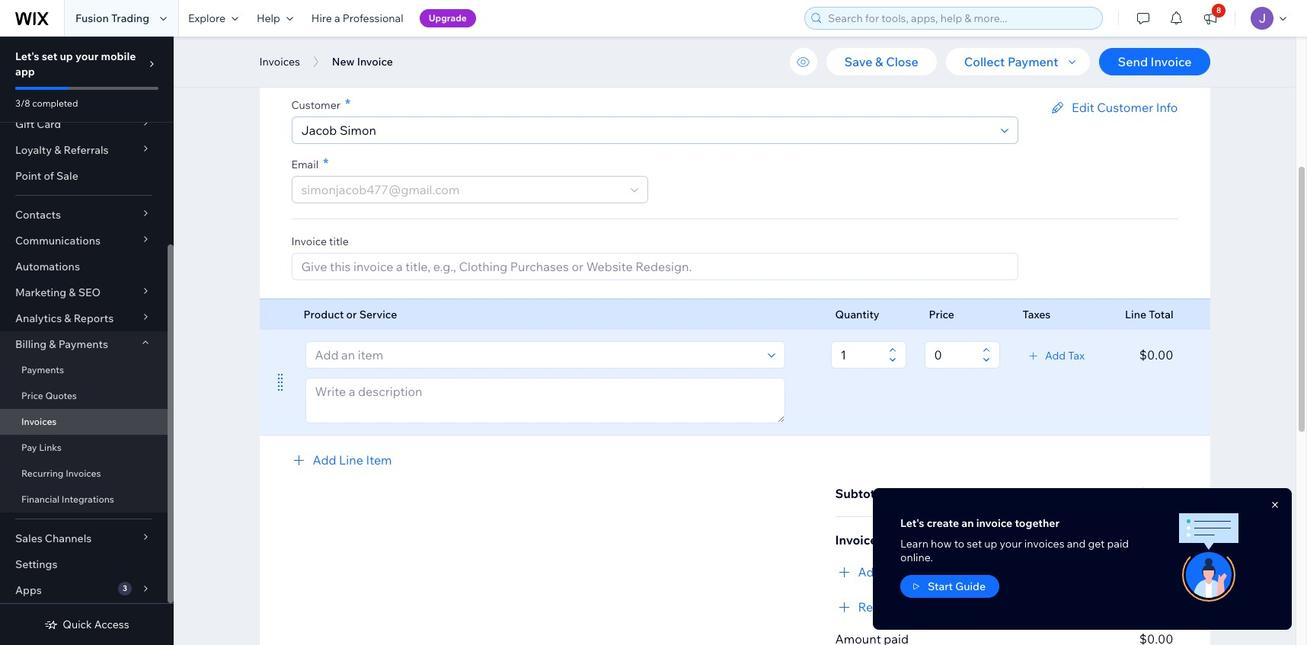 Task type: locate. For each thing, give the bounding box(es) containing it.
& inside billing & payments popup button
[[49, 338, 56, 351]]

$0.00
[[1140, 347, 1174, 363], [1139, 486, 1174, 501], [1139, 533, 1174, 548]]

price quotes
[[21, 390, 77, 402]]

recurring
[[21, 468, 64, 479]]

mobile
[[101, 50, 136, 63]]

1 horizontal spatial customer
[[1097, 100, 1154, 115]]

let's up app
[[15, 50, 39, 63]]

& left seo
[[69, 286, 76, 299]]

1 horizontal spatial your
[[1000, 537, 1022, 550]]

0 horizontal spatial up
[[60, 50, 73, 63]]

0 vertical spatial add
[[1045, 349, 1066, 363]]

0 horizontal spatial invoices
[[21, 416, 57, 427]]

price quotes link
[[0, 383, 168, 409]]

0 horizontal spatial line
[[339, 453, 363, 468]]

0 vertical spatial line
[[1125, 308, 1147, 322]]

let's inside "let's set up your mobile app"
[[15, 50, 39, 63]]

0 horizontal spatial add
[[313, 453, 336, 468]]

set right to
[[967, 537, 982, 550]]

Write a description text field
[[306, 379, 784, 423]]

invoices down pay links link
[[66, 468, 101, 479]]

1 vertical spatial let's
[[901, 516, 925, 530]]

0 horizontal spatial set
[[42, 50, 57, 63]]

marketing & seo
[[15, 286, 101, 299]]

1 vertical spatial up
[[985, 537, 998, 550]]

invoice down 7808
[[357, 55, 393, 69]]

1 vertical spatial add
[[313, 453, 336, 468]]

1 vertical spatial $0.00
[[1139, 486, 1174, 501]]

& inside loyalty & referrals dropdown button
[[54, 143, 61, 157]]

add left item
[[313, 453, 336, 468]]

0 horizontal spatial price
[[21, 390, 43, 402]]

invoice left total
[[835, 533, 877, 548]]

& for marketing
[[69, 286, 76, 299]]

invoice inside send invoice button
[[1151, 54, 1192, 69]]

billing
[[15, 338, 47, 351]]

0 vertical spatial set
[[42, 50, 57, 63]]

recurring invoices
[[21, 468, 101, 479]]

invoice right the "send"
[[1151, 54, 1192, 69]]

send
[[1118, 54, 1148, 69]]

3/8
[[15, 98, 30, 109]]

new
[[332, 55, 355, 69]]

payments up price quotes
[[21, 364, 64, 376]]

up down invoice
[[985, 537, 998, 550]]

up inside "let's create an invoice together learn how to set up your invoices and get paid online."
[[985, 537, 998, 550]]

edit customer info
[[1072, 100, 1178, 115]]

email *
[[291, 155, 329, 172]]

0 vertical spatial payments
[[58, 338, 108, 351]]

7808
[[372, 26, 398, 40]]

add for add tax
[[1045, 349, 1066, 363]]

your down invoice
[[1000, 537, 1022, 550]]

2 vertical spatial $0.00
[[1139, 533, 1174, 548]]

how
[[931, 537, 952, 550]]

app
[[15, 65, 35, 78]]

new invoice button
[[324, 50, 401, 73]]

completed
[[32, 98, 78, 109]]

sales channels button
[[0, 526, 168, 552]]

0 horizontal spatial customer
[[291, 98, 341, 112]]

set up '3/8 completed'
[[42, 50, 57, 63]]

add tax button
[[1027, 349, 1085, 363]]

2 $0.00 from the top
[[1139, 486, 1174, 501]]

your left mobile
[[75, 50, 98, 63]]

2 vertical spatial invoices
[[66, 468, 101, 479]]

1 vertical spatial invoices
[[21, 416, 57, 427]]

upgrade
[[429, 12, 467, 24]]

customer inside button
[[1097, 100, 1154, 115]]

your inside "let's set up your mobile app"
[[75, 50, 98, 63]]

discount
[[885, 565, 935, 580]]

add left tax
[[1045, 349, 1066, 363]]

invoices up "pay links"
[[21, 416, 57, 427]]

customer down new on the top left of the page
[[291, 98, 341, 112]]

links
[[39, 442, 62, 453]]

invoice
[[1151, 54, 1192, 69], [357, 55, 393, 69], [291, 235, 327, 248], [835, 533, 877, 548]]

0 vertical spatial let's
[[15, 50, 39, 63]]

& left reports
[[64, 312, 71, 325]]

& right billing
[[49, 338, 56, 351]]

up inside "let's set up your mobile app"
[[60, 50, 73, 63]]

collect payment button
[[946, 48, 1091, 75]]

add discount
[[858, 565, 935, 580]]

to
[[954, 537, 965, 550]]

2 horizontal spatial add
[[1045, 349, 1066, 363]]

item
[[366, 453, 392, 468]]

0 vertical spatial up
[[60, 50, 73, 63]]

add inside add line item button
[[313, 453, 336, 468]]

customer
[[291, 98, 341, 112], [1097, 100, 1154, 115]]

&
[[875, 54, 883, 69], [54, 143, 61, 157], [69, 286, 76, 299], [64, 312, 71, 325], [49, 338, 56, 351]]

total
[[1149, 308, 1174, 322]]

1 vertical spatial your
[[1000, 537, 1022, 550]]

price for price quotes
[[21, 390, 43, 402]]

Invoice title field
[[297, 254, 1013, 280]]

price
[[929, 308, 955, 322], [21, 390, 43, 402]]

price inside sidebar element
[[21, 390, 43, 402]]

add tax
[[1045, 349, 1085, 363]]

let's for let's create an invoice together learn how to set up your invoices and get paid online.
[[901, 516, 925, 530]]

1 horizontal spatial *
[[345, 95, 351, 113]]

0 vertical spatial price
[[929, 308, 955, 322]]

payments link
[[0, 357, 168, 383]]

let's up learn
[[901, 516, 925, 530]]

hire
[[311, 11, 332, 25]]

add down invoice total
[[858, 565, 882, 580]]

edit
[[1072, 100, 1095, 115]]

let's
[[15, 50, 39, 63], [901, 516, 925, 530]]

3 $0.00 from the top
[[1139, 533, 1174, 548]]

0 vertical spatial invoices
[[259, 55, 300, 69]]

1 horizontal spatial set
[[967, 537, 982, 550]]

channels
[[45, 532, 92, 546]]

0 horizontal spatial let's
[[15, 50, 39, 63]]

point
[[15, 169, 41, 183]]

1 horizontal spatial add
[[858, 565, 882, 580]]

1 horizontal spatial price
[[929, 308, 955, 322]]

& inside marketing & seo dropdown button
[[69, 286, 76, 299]]

let's inside "let's create an invoice together learn how to set up your invoices and get paid online."
[[901, 516, 925, 530]]

recurring invoices link
[[0, 461, 168, 487]]

financial integrations
[[21, 494, 114, 505]]

request deposit
[[858, 600, 953, 615]]

1 horizontal spatial up
[[985, 537, 998, 550]]

payments
[[58, 338, 108, 351], [21, 364, 64, 376]]

* down new on the top left of the page
[[345, 95, 351, 113]]

1 vertical spatial payments
[[21, 364, 64, 376]]

0 vertical spatial $0.00
[[1140, 347, 1174, 363]]

0 horizontal spatial your
[[75, 50, 98, 63]]

2 vertical spatial add
[[858, 565, 882, 580]]

gift card button
[[0, 111, 168, 137]]

* right email
[[323, 155, 329, 172]]

product or service
[[304, 308, 397, 322]]

request deposit button
[[835, 598, 955, 616]]

info
[[1156, 100, 1178, 115]]

communications button
[[0, 228, 168, 254]]

hire a professional
[[311, 11, 404, 25]]

tax
[[1068, 349, 1085, 363]]

& inside the analytics & reports dropdown button
[[64, 312, 71, 325]]

sidebar element
[[0, 0, 174, 645]]

invoices down japan,
[[259, 55, 300, 69]]

upgrade button
[[420, 9, 476, 27]]

japan, 〒35652-7808 alrogersvillehickory drive 109 business@email.com
[[291, 26, 448, 67]]

* for customer *
[[345, 95, 351, 113]]

Email field
[[297, 177, 626, 203]]

1 vertical spatial set
[[967, 537, 982, 550]]

0 vertical spatial your
[[75, 50, 98, 63]]

invoices for invoices button
[[259, 55, 300, 69]]

1 vertical spatial line
[[339, 453, 363, 468]]

point of sale link
[[0, 163, 168, 189]]

title
[[329, 235, 349, 248]]

1 vertical spatial price
[[21, 390, 43, 402]]

loyalty & referrals button
[[0, 137, 168, 163]]

2 horizontal spatial invoices
[[259, 55, 300, 69]]

pay links link
[[0, 435, 168, 461]]

None text field
[[836, 342, 884, 368], [930, 342, 978, 368], [836, 342, 884, 368], [930, 342, 978, 368]]

109
[[429, 40, 448, 53]]

learn
[[901, 537, 929, 550]]

marketing
[[15, 286, 66, 299]]

line left item
[[339, 453, 363, 468]]

taxes
[[1023, 308, 1051, 322]]

1 horizontal spatial invoices
[[66, 468, 101, 479]]

invoices
[[1025, 537, 1065, 550]]

gift
[[15, 117, 34, 131]]

close
[[886, 54, 919, 69]]

add inside 'add discount' button
[[858, 565, 882, 580]]

invoices link
[[0, 409, 168, 435]]

invoices inside button
[[259, 55, 300, 69]]

& right loyalty
[[54, 143, 61, 157]]

0 horizontal spatial *
[[323, 155, 329, 172]]

up up completed
[[60, 50, 73, 63]]

access
[[94, 618, 129, 632]]

start
[[928, 579, 953, 593]]

automations
[[15, 260, 80, 274]]

& right save
[[875, 54, 883, 69]]

line left total
[[1125, 308, 1147, 322]]

1 horizontal spatial let's
[[901, 516, 925, 530]]

& inside save & close button
[[875, 54, 883, 69]]

customer left the info at the top right of the page
[[1097, 100, 1154, 115]]

invoice
[[977, 516, 1013, 530]]

fusion
[[75, 11, 109, 25]]

& for save
[[875, 54, 883, 69]]

of
[[44, 169, 54, 183]]

1 vertical spatial *
[[323, 155, 329, 172]]

payments down the analytics & reports dropdown button
[[58, 338, 108, 351]]

analytics & reports
[[15, 312, 114, 325]]

0 vertical spatial *
[[345, 95, 351, 113]]



Task type: describe. For each thing, give the bounding box(es) containing it.
professional
[[343, 11, 404, 25]]

service
[[359, 308, 397, 322]]

customer *
[[291, 95, 351, 113]]

save
[[845, 54, 873, 69]]

pay links
[[21, 442, 62, 453]]

get
[[1088, 537, 1105, 550]]

edit customer info button
[[1049, 98, 1178, 117]]

line total
[[1125, 308, 1174, 322]]

billing & payments
[[15, 338, 108, 351]]

sale
[[56, 169, 78, 183]]

online.
[[901, 550, 933, 564]]

new invoice
[[332, 55, 393, 69]]

product
[[304, 308, 344, 322]]

customer inside customer *
[[291, 98, 341, 112]]

invoice inside new invoice button
[[357, 55, 393, 69]]

referrals
[[64, 143, 109, 157]]

point of sale
[[15, 169, 78, 183]]

8 button
[[1194, 0, 1227, 37]]

invoice left title
[[291, 235, 327, 248]]

apps
[[15, 584, 42, 597]]

invoices for invoices link
[[21, 416, 57, 427]]

or
[[346, 308, 357, 322]]

invoice title
[[291, 235, 349, 248]]

payment
[[1008, 54, 1059, 69]]

seo
[[78, 286, 101, 299]]

hire a professional link
[[302, 0, 413, 37]]

and
[[1067, 537, 1086, 550]]

quick access
[[63, 618, 129, 632]]

a
[[335, 11, 340, 25]]

email
[[291, 158, 319, 171]]

Search for tools, apps, help & more... field
[[824, 8, 1098, 29]]

& for billing
[[49, 338, 56, 351]]

& for loyalty
[[54, 143, 61, 157]]

together
[[1015, 516, 1060, 530]]

reports
[[74, 312, 114, 325]]

integrations
[[62, 494, 114, 505]]

let's create an invoice together learn how to set up your invoices and get paid online.
[[901, 516, 1129, 564]]

business@email.com
[[291, 53, 397, 67]]

contacts
[[15, 208, 61, 222]]

* for email *
[[323, 155, 329, 172]]

Add an item field
[[310, 342, 763, 368]]

& for analytics
[[64, 312, 71, 325]]

1 horizontal spatial line
[[1125, 308, 1147, 322]]

quotes
[[45, 390, 77, 402]]

$0.00 for invoice total
[[1139, 533, 1174, 548]]

sales channels
[[15, 532, 92, 546]]

quick access button
[[44, 618, 129, 632]]

contacts button
[[0, 202, 168, 228]]

communications
[[15, 234, 101, 248]]

guide
[[956, 579, 986, 593]]

subtotal
[[835, 486, 886, 501]]

$0.00 for subtotal
[[1139, 486, 1174, 501]]

add for add line item
[[313, 453, 336, 468]]

deposit
[[908, 600, 953, 615]]

set inside "let's set up your mobile app"
[[42, 50, 57, 63]]

save & close
[[845, 54, 919, 69]]

3/8 completed
[[15, 98, 78, 109]]

invoice total
[[835, 533, 907, 548]]

start guide
[[928, 579, 986, 593]]

total
[[880, 533, 907, 548]]

analytics
[[15, 312, 62, 325]]

quick
[[63, 618, 92, 632]]

invoices button
[[252, 50, 308, 73]]

1 $0.00 from the top
[[1140, 347, 1174, 363]]

line inside button
[[339, 453, 363, 468]]

your inside "let's create an invoice together learn how to set up your invoices and get paid online."
[[1000, 537, 1022, 550]]

collect
[[964, 54, 1005, 69]]

explore
[[188, 11, 225, 25]]

collect payment
[[964, 54, 1059, 69]]

add for add discount
[[858, 565, 882, 580]]

help button
[[248, 0, 302, 37]]

3
[[123, 584, 127, 594]]

fusion trading
[[75, 11, 149, 25]]

〒35652-
[[328, 26, 372, 40]]

card
[[37, 117, 61, 131]]

loyalty & referrals
[[15, 143, 109, 157]]

trading
[[111, 11, 149, 25]]

let's set up your mobile app
[[15, 50, 136, 78]]

japan,
[[291, 26, 325, 40]]

start guide button
[[901, 575, 1000, 598]]

paid
[[1107, 537, 1129, 550]]

sales
[[15, 532, 42, 546]]

request
[[858, 600, 906, 615]]

payments inside popup button
[[58, 338, 108, 351]]

send invoice button
[[1100, 48, 1210, 75]]

drive
[[400, 40, 427, 53]]

set inside "let's create an invoice together learn how to set up your invoices and get paid online."
[[967, 537, 982, 550]]

price for price
[[929, 308, 955, 322]]

let's for let's set up your mobile app
[[15, 50, 39, 63]]

Choose a contact field
[[297, 117, 996, 143]]

financial integrations link
[[0, 487, 168, 513]]



Task type: vqa. For each thing, say whether or not it's contained in the screenshot.
field
no



